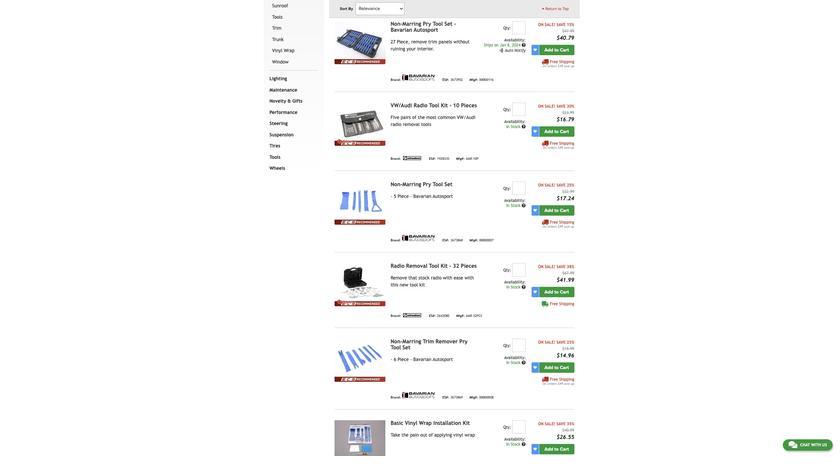 Task type: vqa. For each thing, say whether or not it's contained in the screenshot.
3rd Save
yes



Task type: locate. For each thing, give the bounding box(es) containing it.
3 non- from the top
[[391, 339, 402, 345]]

2 question circle image from the top
[[522, 125, 526, 129]]

1 vertical spatial aar-
[[466, 314, 473, 318]]

free down $14.96
[[550, 377, 558, 382]]

orders for $14.96
[[547, 382, 557, 386]]

availability: for $16.79
[[504, 119, 526, 124]]

availability: for $41.99
[[504, 280, 526, 285]]

1 bav auto tools - corporate logo image from the top
[[402, 75, 436, 81]]

trim left remover
[[423, 339, 434, 345]]

- up without
[[454, 21, 456, 27]]

and for $17.24
[[564, 225, 570, 228]]

novelty
[[270, 98, 286, 104]]

trunk
[[272, 37, 284, 42]]

mfg#: left b8800008
[[470, 396, 478, 400]]

1 up from the top
[[571, 64, 574, 68]]

1 aar- from the top
[[466, 157, 473, 161]]

save inside on sale!                         save 15% $47.99 $40.79
[[557, 22, 566, 27]]

1 horizontal spatial radio
[[431, 275, 442, 281]]

4 qty: from the top
[[503, 268, 511, 273]]

aar- for radio removal tool kit - 32 pieces
[[466, 314, 473, 318]]

3 and from the top
[[564, 225, 570, 228]]

2 schwaben - corporate logo image from the top
[[402, 313, 422, 317]]

tools down sunroof
[[272, 14, 283, 20]]

es#3673952 - b8800116 - non-marring pry tool set - bavarian autosport - 27 piece, remove trim panels without ruining your interior. - bav auto tools - audi bmw volkswagen mercedes benz mini porsche image
[[335, 21, 385, 59]]

38%
[[567, 265, 574, 269]]

4 in stock from the top
[[506, 361, 522, 365]]

bav auto tools - corporate logo image
[[402, 75, 436, 81], [402, 235, 436, 242], [402, 392, 436, 399]]

cart for $14.96
[[560, 365, 569, 371]]

to down $26.55
[[554, 447, 559, 452]]

shipping down $14.96
[[559, 377, 574, 382]]

qty: for non-marring trim remover pry tool set
[[503, 344, 511, 348]]

5 brand: from the top
[[391, 396, 401, 400]]

2 vertical spatial bavarian
[[413, 357, 431, 362]]

qty: for non-marring pry tool set
[[503, 186, 511, 191]]

vw/audi inside five pairs of the most common vw/audi radio removal tools
[[457, 115, 475, 120]]

25% inside the "on sale!                         save 25% $22.99 $17.24"
[[567, 183, 574, 188]]

tools
[[272, 14, 283, 20], [270, 155, 280, 160]]

free shipping on orders $49 and up for $17.24
[[543, 220, 574, 228]]

1 horizontal spatial trim
[[423, 339, 434, 345]]

0 horizontal spatial vinyl
[[272, 48, 282, 53]]

3 question circle image from the top
[[522, 204, 526, 208]]

non- up the 6
[[391, 339, 402, 345]]

trim up trunk
[[272, 26, 281, 31]]

cart for $16.79
[[560, 129, 569, 134]]

radio inside remove that stock radio with ease with this new tool kit
[[431, 275, 442, 281]]

-
[[454, 21, 456, 27], [450, 102, 452, 109], [391, 194, 392, 199], [410, 194, 412, 199], [449, 263, 451, 269], [391, 357, 392, 362], [410, 357, 412, 362]]

tool up - 5 piece - bavarian autosport
[[433, 181, 443, 188]]

trim
[[428, 39, 437, 44]]

3 in stock from the top
[[506, 285, 522, 290]]

4 save from the top
[[557, 265, 566, 269]]

2 sale! from the top
[[545, 104, 555, 109]]

marring inside non-marring pry tool set - bavarian autosport
[[402, 21, 421, 27]]

6
[[394, 357, 396, 362]]

return to top
[[544, 6, 569, 11]]

1 horizontal spatial of
[[429, 433, 433, 438]]

2 non- from the top
[[391, 181, 402, 188]]

add for $41.99
[[545, 289, 553, 295]]

es#: 2643080
[[429, 314, 450, 318]]

4 and from the top
[[564, 382, 570, 386]]

save for $41.99
[[557, 265, 566, 269]]

non- up 5
[[391, 181, 402, 188]]

availability: for $40.79
[[504, 38, 526, 42]]

0 vertical spatial schwaben - corporate logo image
[[402, 156, 422, 160]]

bavarian up piece,
[[391, 27, 412, 33]]

1 vertical spatial radio
[[391, 263, 405, 269]]

orders
[[547, 64, 557, 68], [547, 146, 557, 149], [547, 225, 557, 228], [547, 382, 557, 386]]

3 stock from the top
[[511, 285, 521, 290]]

1 horizontal spatial wrap
[[419, 420, 432, 427]]

2 and from the top
[[564, 146, 570, 149]]

- down non-marring pry tool set link
[[410, 194, 412, 199]]

2 availability: from the top
[[504, 119, 526, 124]]

to down $17.24 in the top of the page
[[554, 208, 559, 213]]

autosport down non-marring pry tool set link
[[433, 194, 453, 199]]

1 vertical spatial question circle image
[[522, 443, 526, 447]]

marring inside non-marring trim remover pry tool set
[[402, 339, 421, 345]]

1 vertical spatial radio
[[431, 275, 442, 281]]

2 on from the top
[[538, 104, 544, 109]]

stock for $41.99
[[511, 285, 521, 290]]

1 horizontal spatial vw/audi
[[457, 115, 475, 120]]

1 vertical spatial vw/audi
[[457, 115, 475, 120]]

1 add from the top
[[545, 47, 553, 53]]

trim inside trim link
[[272, 26, 281, 31]]

save for $40.79
[[557, 22, 566, 27]]

to up the free shipping
[[554, 289, 559, 295]]

vinyl
[[272, 48, 282, 53], [405, 420, 417, 427]]

bavarian for pry
[[413, 194, 431, 199]]

2 vertical spatial autosport
[[433, 357, 453, 362]]

4 add to cart button from the top
[[539, 287, 574, 297]]

0 horizontal spatial the
[[402, 433, 409, 438]]

add to cart for $41.99
[[545, 289, 569, 295]]

question circle image
[[522, 285, 526, 289], [522, 443, 526, 447]]

0 vertical spatial bavarian
[[391, 27, 412, 33]]

add down the on sale!                         save 25% $19.99 $14.96
[[545, 365, 553, 371]]

cart
[[560, 47, 569, 53], [560, 129, 569, 134], [560, 208, 569, 213], [560, 289, 569, 295], [560, 365, 569, 371], [560, 447, 569, 452]]

save left 38%
[[557, 265, 566, 269]]

1 horizontal spatial with
[[465, 275, 474, 281]]

ecs tuning recommends this product. image for vw/audi radio tool kit - 10 pieces
[[335, 141, 385, 146]]

pairs
[[401, 115, 411, 120]]

removal
[[403, 122, 420, 127]]

mfg#: for 10
[[456, 157, 465, 161]]

mfg#: left b8800007
[[470, 239, 478, 242]]

1 vertical spatial set
[[445, 181, 453, 188]]

with left us
[[811, 443, 821, 448]]

2 orders from the top
[[547, 146, 557, 149]]

chat with us link
[[783, 440, 833, 451]]

and down '$40.79'
[[564, 64, 570, 68]]

3 $49 from the top
[[558, 225, 563, 228]]

non- up "27"
[[391, 21, 402, 27]]

vinyl up pain
[[405, 420, 417, 427]]

4 in from the top
[[506, 361, 510, 365]]

common
[[438, 115, 456, 120]]

add to wish list image for $40.79
[[534, 48, 537, 52]]

shipping for $40.79
[[559, 59, 574, 64]]

1 add to wish list image from the top
[[534, 209, 537, 212]]

radio down radio removal tool kit - 32 pieces link
[[431, 275, 442, 281]]

tool up most
[[429, 102, 439, 109]]

with left the ease
[[443, 275, 452, 281]]

set inside non-marring pry tool set - bavarian autosport
[[445, 21, 453, 27]]

suspension link
[[268, 129, 317, 141]]

5
[[394, 194, 396, 199]]

25%
[[567, 183, 574, 188], [567, 340, 574, 345]]

tool up the 6
[[391, 345, 401, 351]]

2 add to wish list image from the top
[[534, 130, 537, 133]]

0 vertical spatial aar-
[[466, 157, 473, 161]]

orders down $16.79
[[547, 146, 557, 149]]

of
[[412, 115, 417, 120], [429, 433, 433, 438]]

0 vertical spatial piece
[[398, 194, 409, 199]]

pieces for radio removal tool kit - 32 pieces
[[461, 263, 477, 269]]

interior subcategories element
[[270, 0, 318, 71]]

1 vertical spatial trim
[[423, 339, 434, 345]]

add to wish list image
[[534, 209, 537, 212], [534, 366, 537, 369]]

es#: left 2643080
[[429, 314, 436, 318]]

2 vertical spatial non-
[[391, 339, 402, 345]]

set inside non-marring trim remover pry tool set
[[403, 345, 410, 351]]

$22.99
[[562, 189, 574, 194]]

orders down '$40.79'
[[547, 64, 557, 68]]

sale! for $40.79
[[545, 22, 555, 27]]

- left 32
[[449, 263, 451, 269]]

1 shipping from the top
[[559, 59, 574, 64]]

in stock for $14.96
[[506, 361, 522, 365]]

0 vertical spatial radio
[[391, 122, 401, 127]]

2 $49 from the top
[[558, 146, 563, 149]]

5 in from the top
[[506, 442, 510, 447]]

0 vertical spatial vinyl
[[272, 48, 282, 53]]

add for $17.24
[[545, 208, 553, 213]]

2 vertical spatial marring
[[402, 339, 421, 345]]

tools link up wheels
[[268, 152, 317, 163]]

ecs tuning recommends this product. image
[[335, 59, 385, 64], [335, 141, 385, 146], [335, 220, 385, 225], [335, 301, 385, 306], [335, 377, 385, 382]]

suspension
[[270, 132, 294, 137]]

4 question circle image from the top
[[522, 361, 526, 365]]

window link
[[271, 56, 317, 68]]

1 horizontal spatial the
[[418, 115, 425, 120]]

radio up most
[[414, 102, 428, 109]]

qty:
[[503, 26, 511, 30], [503, 107, 511, 112], [503, 186, 511, 191], [503, 268, 511, 273], [503, 344, 511, 348], [503, 425, 511, 430]]

3 free from the top
[[550, 220, 558, 225]]

$49 down $14.96
[[558, 382, 563, 386]]

save inside the on sale!                         save 25% $19.99 $14.96
[[557, 340, 566, 345]]

0 vertical spatial marring
[[402, 21, 421, 27]]

bav auto tools - corporate logo image for non-marring trim remover pry tool set
[[402, 392, 436, 399]]

add to cart button down $17.24 in the top of the page
[[539, 205, 574, 216]]

35%
[[567, 422, 574, 427]]

1 vertical spatial add to wish list image
[[534, 366, 537, 369]]

save left 35%
[[557, 422, 566, 427]]

free shipping on orders $49 and up down '$40.79'
[[543, 59, 574, 68]]

5 add to cart button from the top
[[539, 363, 574, 373]]

1 in from the top
[[506, 124, 510, 129]]

vw/audi down 10
[[457, 115, 475, 120]]

1 $49 from the top
[[558, 64, 563, 68]]

the
[[418, 115, 425, 120], [402, 433, 409, 438]]

1 vertical spatial the
[[402, 433, 409, 438]]

stock
[[511, 124, 521, 129], [511, 203, 521, 208], [511, 285, 521, 290], [511, 361, 521, 365], [511, 442, 521, 447]]

es#: left 3673952
[[442, 78, 449, 82]]

save for $14.96
[[557, 340, 566, 345]]

free shipping on orders $49 and up down $16.79
[[543, 141, 574, 149]]

None number field
[[512, 21, 526, 34], [512, 103, 526, 116], [512, 182, 526, 195], [512, 263, 526, 277], [512, 339, 526, 352], [512, 421, 526, 434], [512, 21, 526, 34], [512, 103, 526, 116], [512, 182, 526, 195], [512, 263, 526, 277], [512, 339, 526, 352], [512, 421, 526, 434]]

0 vertical spatial pry
[[423, 21, 431, 27]]

0 vertical spatial trim
[[272, 26, 281, 31]]

0 vertical spatial of
[[412, 115, 417, 120]]

the inside five pairs of the most common vw/audi radio removal tools
[[418, 115, 425, 120]]

shipping down '$40.79'
[[559, 59, 574, 64]]

performance link
[[268, 107, 317, 118]]

brand: for non-marring trim remover pry tool set
[[391, 396, 401, 400]]

add for $14.96
[[545, 365, 553, 371]]

sale! inside on sale!                         save 15% $47.99 $40.79
[[545, 22, 555, 27]]

add to wish list image for $41.99
[[534, 291, 537, 294]]

es#: for 32
[[429, 314, 436, 318]]

trim link
[[271, 23, 317, 34]]

add down the "on sale!                         save 25% $22.99 $17.24"
[[545, 208, 553, 213]]

non-marring pry tool set link
[[391, 181, 453, 188]]

with
[[443, 275, 452, 281], [465, 275, 474, 281], [811, 443, 821, 448]]

1 horizontal spatial vinyl
[[405, 420, 417, 427]]

on inside on sale!                         save 15% $47.99 $40.79
[[538, 22, 544, 27]]

4 add from the top
[[545, 289, 553, 295]]

schwaben - corporate logo image left es#: 2643080
[[402, 313, 422, 317]]

sale! inside on sale!                         save 30% $23.99 $16.79
[[545, 104, 555, 109]]

save up $22.99
[[557, 183, 566, 188]]

0 horizontal spatial of
[[412, 115, 417, 120]]

1 vertical spatial pry
[[423, 181, 431, 188]]

add to wish list image for $14.96
[[534, 366, 537, 369]]

sale! inside on sale!                         save 38% $67.99 $41.99
[[545, 265, 555, 269]]

aar- right 1928335 in the top right of the page
[[466, 157, 473, 161]]

vinyl
[[453, 433, 463, 438]]

3 add to cart from the top
[[545, 208, 569, 213]]

kit left 32
[[441, 263, 448, 269]]

marring up - 5 piece - bavarian autosport
[[402, 181, 421, 188]]

2 bav auto tools - corporate logo image from the top
[[402, 235, 436, 242]]

5 add from the top
[[545, 365, 553, 371]]

0 vertical spatial question circle image
[[522, 285, 526, 289]]

novelty & gifts link
[[268, 96, 317, 107]]

ease
[[454, 275, 463, 281]]

shipping
[[559, 59, 574, 64], [559, 141, 574, 146], [559, 220, 574, 225], [559, 302, 574, 306], [559, 377, 574, 382]]

up down $16.79
[[571, 146, 574, 149]]

4 $49 from the top
[[558, 382, 563, 386]]

cart down '$40.79'
[[560, 47, 569, 53]]

- left the 6
[[391, 357, 392, 362]]

free for $40.79
[[550, 59, 558, 64]]

add up the free shipping
[[545, 289, 553, 295]]

applying
[[434, 433, 452, 438]]

es#: left 3673868 in the right bottom of the page
[[442, 239, 449, 242]]

0 vertical spatial tools
[[272, 14, 283, 20]]

2 vertical spatial bav auto tools - corporate logo image
[[402, 392, 436, 399]]

1 vertical spatial wrap
[[419, 420, 432, 427]]

10p
[[473, 157, 479, 161]]

3673952
[[451, 78, 463, 82]]

wrap down trunk 'link'
[[284, 48, 295, 53]]

add to cart down $17.24 in the top of the page
[[545, 208, 569, 213]]

3 cart from the top
[[560, 208, 569, 213]]

0 vertical spatial tools link
[[271, 12, 317, 23]]

0 vertical spatial set
[[445, 21, 453, 27]]

and
[[564, 64, 570, 68], [564, 146, 570, 149], [564, 225, 570, 228], [564, 382, 570, 386]]

and down $14.96
[[564, 382, 570, 386]]

save inside on sale!                         save 30% $23.99 $16.79
[[557, 104, 566, 109]]

top
[[563, 6, 569, 11]]

add to cart button down $14.96
[[539, 363, 574, 373]]

shipping down $16.79
[[559, 141, 574, 146]]

autosport
[[414, 27, 438, 33], [433, 194, 453, 199], [433, 357, 453, 362]]

$49 down '$40.79'
[[558, 64, 563, 68]]

4 free shipping on orders $49 and up from the top
[[543, 377, 574, 386]]

up down $14.96
[[571, 382, 574, 386]]

radio
[[414, 102, 428, 109], [391, 263, 405, 269]]

shipping for $17.24
[[559, 220, 574, 225]]

1 vertical spatial of
[[429, 433, 433, 438]]

5 availability: from the top
[[504, 356, 526, 360]]

2 add to cart from the top
[[545, 129, 569, 134]]

non- inside non-marring pry tool set - bavarian autosport
[[391, 21, 402, 27]]

1 add to wish list image from the top
[[534, 48, 537, 52]]

3 qty: from the top
[[503, 186, 511, 191]]

5 free from the top
[[550, 377, 558, 382]]

1 stock from the top
[[511, 124, 521, 129]]

to for $41.99
[[554, 289, 559, 295]]

radio inside five pairs of the most common vw/audi radio removal tools
[[391, 122, 401, 127]]

2 pieces from the top
[[461, 263, 477, 269]]

set
[[445, 21, 453, 27], [445, 181, 453, 188], [403, 345, 410, 351]]

5 on from the top
[[538, 340, 544, 345]]

and down $17.24 in the top of the page
[[564, 225, 570, 228]]

es#2643080 - aar-32pcs - radio removal tool kit - 32 pieces - remove that stock radio with ease with this new tool kit - schwaben - audi bmw volkswagen mercedes benz mini porsche image
[[335, 263, 385, 301]]

4 free from the top
[[550, 302, 558, 306]]

autosport down remover
[[433, 357, 453, 362]]

5 add to cart from the top
[[545, 365, 569, 371]]

aar- right 2643080
[[466, 314, 473, 318]]

piece right 5
[[398, 194, 409, 199]]

0 vertical spatial bav auto tools - corporate logo image
[[402, 75, 436, 81]]

bavarian inside non-marring pry tool set - bavarian autosport
[[391, 27, 412, 33]]

bav auto tools - corporate logo image down 'interior.'
[[402, 75, 436, 81]]

pieces right 10
[[461, 102, 477, 109]]

wheels
[[270, 166, 285, 171]]

0 vertical spatial radio
[[414, 102, 428, 109]]

add to cart up the free shipping
[[545, 289, 569, 295]]

question circle image
[[522, 43, 526, 47], [522, 125, 526, 129], [522, 204, 526, 208], [522, 361, 526, 365]]

1 save from the top
[[557, 22, 566, 27]]

sale! inside the on sale!                         save 25% $19.99 $14.96
[[545, 340, 555, 345]]

0 vertical spatial pieces
[[461, 102, 477, 109]]

ecs tuning recommends this product. image for radio removal tool kit - 32 pieces
[[335, 301, 385, 306]]

tool up remove that stock radio with ease with this new tool kit at the bottom
[[429, 263, 439, 269]]

add to wish list image for $17.24
[[534, 209, 537, 212]]

free shipping on orders $49 and up for $16.79
[[543, 141, 574, 149]]

stock for $17.24
[[511, 203, 521, 208]]

0 vertical spatial 25%
[[567, 183, 574, 188]]

bavarian
[[391, 27, 412, 33], [413, 194, 431, 199], [413, 357, 431, 362]]

0 vertical spatial autosport
[[414, 27, 438, 33]]

of inside five pairs of the most common vw/audi radio removal tools
[[412, 115, 417, 120]]

add to cart
[[545, 47, 569, 53], [545, 129, 569, 134], [545, 208, 569, 213], [545, 289, 569, 295], [545, 365, 569, 371], [545, 447, 569, 452]]

on for $16.79
[[543, 146, 546, 149]]

piece for non-marring trim remover pry tool set
[[398, 357, 409, 362]]

1 availability: from the top
[[504, 38, 526, 42]]

on sale!                         save 35% $40.99 $26.55
[[538, 422, 574, 441]]

0 vertical spatial wrap
[[284, 48, 295, 53]]

1 schwaben - corporate logo image from the top
[[402, 156, 422, 160]]

6 save from the top
[[557, 422, 566, 427]]

ecs tuning recommends this product. image for non-marring trim remover pry tool set
[[335, 377, 385, 382]]

b8800008
[[480, 396, 494, 400]]

1 25% from the top
[[567, 183, 574, 188]]

$49 for $17.24
[[558, 225, 563, 228]]

2 brand: from the top
[[391, 157, 401, 161]]

- right the 6
[[410, 357, 412, 362]]

sale! for $16.79
[[545, 104, 555, 109]]

$49 down $17.24 in the top of the page
[[558, 225, 563, 228]]

10
[[453, 102, 459, 109]]

non- for non-marring pry tool set - bavarian autosport
[[391, 21, 402, 27]]

3 add to wish list image from the top
[[534, 291, 537, 294]]

non- inside non-marring trim remover pry tool set
[[391, 339, 402, 345]]

add to cart for $16.79
[[545, 129, 569, 134]]

3 bav auto tools - corporate logo image from the top
[[402, 392, 436, 399]]

tool inside non-marring pry tool set - bavarian autosport
[[433, 21, 443, 27]]

set up panels
[[445, 21, 453, 27]]

1 vertical spatial bav auto tools - corporate logo image
[[402, 235, 436, 242]]

on sale!                         save 15% $47.99 $40.79
[[538, 22, 574, 41]]

2 free from the top
[[550, 141, 558, 146]]

1 brand: from the top
[[391, 78, 401, 82]]

1 question circle image from the top
[[522, 285, 526, 289]]

1 horizontal spatial radio
[[414, 102, 428, 109]]

add down on sale!                         save 35% $40.99 $26.55
[[545, 447, 553, 452]]

1 vertical spatial bavarian
[[413, 194, 431, 199]]

2 stock from the top
[[511, 203, 521, 208]]

1 vertical spatial schwaben - corporate logo image
[[402, 313, 422, 317]]

4 orders from the top
[[547, 382, 557, 386]]

schwaben - corporate logo image for radio
[[402, 156, 422, 160]]

pry up trim
[[423, 21, 431, 27]]

autosport up trim
[[414, 27, 438, 33]]

6 on from the top
[[538, 422, 544, 427]]

mfg#: left b8800116
[[470, 78, 478, 82]]

schwaben - corporate logo image
[[402, 156, 422, 160], [402, 313, 422, 317]]

es#3673868 - b8800007 - non-marring pry tool set  - - 5 piece - bavarian autosport - bav auto tools - audi bmw volkswagen mini porsche image
[[335, 182, 385, 220]]

3 orders from the top
[[547, 225, 557, 228]]

1 in stock from the top
[[506, 124, 522, 129]]

0 horizontal spatial trim
[[272, 26, 281, 31]]

es#: 3673868
[[442, 239, 463, 242]]

mfg#: b8800116
[[470, 78, 494, 82]]

4 add to cart from the top
[[545, 289, 569, 295]]

add to cart down '$40.79'
[[545, 47, 569, 53]]

mfg#: left 10p
[[456, 157, 465, 161]]

bavarian down 'non-marring trim remover pry tool set' link
[[413, 357, 431, 362]]

4 availability: from the top
[[504, 280, 526, 285]]

shipping for $16.79
[[559, 141, 574, 146]]

on inside on sale!                         save 38% $67.99 $41.99
[[538, 265, 544, 269]]

b8800007
[[480, 239, 494, 242]]

trim
[[272, 26, 281, 31], [423, 339, 434, 345]]

add to cart button down '$40.79'
[[539, 45, 574, 55]]

tires
[[270, 143, 280, 149]]

2 piece from the top
[[398, 357, 409, 362]]

mfg#: b8800008
[[470, 396, 494, 400]]

tool
[[410, 282, 418, 288]]

1 vertical spatial 25%
[[567, 340, 574, 345]]

3 on from the top
[[538, 183, 544, 188]]

25% up $22.99
[[567, 183, 574, 188]]

add to cart down $16.79
[[545, 129, 569, 134]]

without
[[454, 39, 470, 44]]

2 in stock from the top
[[506, 203, 522, 208]]

1 vertical spatial pieces
[[461, 263, 477, 269]]

add to cart down $26.55
[[545, 447, 569, 452]]

3 sale! from the top
[[545, 183, 555, 188]]

4 brand: from the top
[[391, 314, 401, 318]]

2 horizontal spatial with
[[811, 443, 821, 448]]

on for $41.99
[[538, 265, 544, 269]]

comments image
[[789, 441, 798, 449]]

0 horizontal spatial with
[[443, 275, 452, 281]]

1 vertical spatial autosport
[[433, 194, 453, 199]]

1 vertical spatial kit
[[441, 263, 448, 269]]

bav auto tools - corporate logo image for non-marring pry tool set
[[402, 235, 436, 242]]

bav auto tools - corporate logo image up removal
[[402, 235, 436, 242]]

$41.99
[[557, 277, 574, 283]]

0 horizontal spatial wrap
[[284, 48, 295, 53]]

sale! inside the "on sale!                         save 25% $22.99 $17.24"
[[545, 183, 555, 188]]

1 vertical spatial piece
[[398, 357, 409, 362]]

on inside the "on sale!                         save 25% $22.99 $17.24"
[[538, 183, 544, 188]]

add
[[545, 47, 553, 53], [545, 129, 553, 134], [545, 208, 553, 213], [545, 289, 553, 295], [545, 365, 553, 371], [545, 447, 553, 452]]

on for $40.79
[[538, 22, 544, 27]]

vinyl wrap
[[272, 48, 295, 53]]

3 add to cart button from the top
[[539, 205, 574, 216]]

wrap
[[284, 48, 295, 53], [419, 420, 432, 427]]

save left 15%
[[557, 22, 566, 27]]

1 marring from the top
[[402, 21, 421, 27]]

on for $17.24
[[538, 183, 544, 188]]

vinyl down trunk
[[272, 48, 282, 53]]

mfg#: b8800007
[[470, 239, 494, 242]]

es#: left 1928335 in the top right of the page
[[429, 157, 436, 161]]

basic
[[391, 420, 403, 427]]

shipping down $17.24 in the top of the page
[[559, 220, 574, 225]]

marring up - 6 piece - bavarian autosport
[[402, 339, 421, 345]]

add to wish list image
[[534, 48, 537, 52], [534, 130, 537, 133], [534, 291, 537, 294], [534, 448, 537, 451]]

$49 for $16.79
[[558, 146, 563, 149]]

pry right remover
[[459, 339, 468, 345]]

0 vertical spatial add to wish list image
[[534, 209, 537, 212]]

0 vertical spatial kit
[[441, 102, 448, 109]]

1 vertical spatial non-
[[391, 181, 402, 188]]

stock for $14.96
[[511, 361, 521, 365]]

the up tools
[[418, 115, 425, 120]]

to left top
[[558, 6, 562, 11]]

5 shipping from the top
[[559, 377, 574, 382]]

pieces right 32
[[461, 263, 477, 269]]

4 cart from the top
[[560, 289, 569, 295]]

- inside non-marring pry tool set - bavarian autosport
[[454, 21, 456, 27]]

$49 for $14.96
[[558, 382, 563, 386]]

tool
[[433, 21, 443, 27], [429, 102, 439, 109], [433, 181, 443, 188], [429, 263, 439, 269], [391, 345, 401, 351]]

0 vertical spatial vw/audi
[[391, 102, 412, 109]]

non- for non-marring trim remover pry tool set
[[391, 339, 402, 345]]

2 add to cart button from the top
[[539, 126, 574, 137]]

1 pieces from the top
[[461, 102, 477, 109]]

save inside the "on sale!                         save 25% $22.99 $17.24"
[[557, 183, 566, 188]]

2 vertical spatial set
[[403, 345, 410, 351]]

mfg#: for -
[[470, 78, 478, 82]]

qty: for radio removal tool kit - 32 pieces
[[503, 268, 511, 273]]

2 marring from the top
[[402, 181, 421, 188]]

tools link down sunroof
[[271, 12, 317, 23]]

1 vertical spatial marring
[[402, 181, 421, 188]]

5 cart from the top
[[560, 365, 569, 371]]

5 stock from the top
[[511, 442, 521, 447]]

and down $16.79
[[564, 146, 570, 149]]

pry inside non-marring trim remover pry tool set
[[459, 339, 468, 345]]

3 add from the top
[[545, 208, 553, 213]]

sale! for $17.24
[[545, 183, 555, 188]]

marring
[[402, 21, 421, 27], [402, 181, 421, 188], [402, 339, 421, 345]]

in
[[506, 124, 510, 129], [506, 203, 510, 208], [506, 285, 510, 290], [506, 361, 510, 365], [506, 442, 510, 447]]

on inside the on sale!                         save 25% $19.99 $14.96
[[538, 340, 544, 345]]

ecs tuning recommends this product. image for non-marring pry tool set
[[335, 220, 385, 225]]

2 ecs tuning recommends this product. image from the top
[[335, 141, 385, 146]]

on inside on sale!                         save 30% $23.99 $16.79
[[538, 104, 544, 109]]

jan
[[500, 43, 506, 47]]

0 vertical spatial the
[[418, 115, 425, 120]]

piece right the 6
[[398, 357, 409, 362]]

save inside on sale!                         save 38% $67.99 $41.99
[[557, 265, 566, 269]]

maintenance
[[270, 87, 297, 93]]

add to cart for $14.96
[[545, 365, 569, 371]]

4 sale! from the top
[[545, 265, 555, 269]]

pry inside non-marring pry tool set - bavarian autosport
[[423, 21, 431, 27]]

1 qty: from the top
[[503, 26, 511, 30]]

2643080
[[437, 314, 450, 318]]

add to cart down $14.96
[[545, 365, 569, 371]]

3 free shipping on orders $49 and up from the top
[[543, 220, 574, 228]]

pry up - 5 piece - bavarian autosport
[[423, 181, 431, 188]]

question circle image for $40.79
[[522, 43, 526, 47]]

maintenance link
[[268, 85, 317, 96]]

2 free shipping on orders $49 and up from the top
[[543, 141, 574, 149]]

0 horizontal spatial radio
[[391, 122, 401, 127]]

vinyl inside interior subcategories 'element'
[[272, 48, 282, 53]]

sale! for $41.99
[[545, 265, 555, 269]]

4 up from the top
[[571, 382, 574, 386]]

3 save from the top
[[557, 183, 566, 188]]

1 cart from the top
[[560, 47, 569, 53]]

in for non-marring pry tool set
[[506, 203, 510, 208]]

save inside on sale!                         save 35% $40.99 $26.55
[[557, 422, 566, 427]]

1 on from the top
[[538, 22, 544, 27]]

free shipping on orders $49 and up for $40.79
[[543, 59, 574, 68]]

25% inside the on sale!                         save 25% $19.99 $14.96
[[567, 340, 574, 345]]

auto
[[505, 48, 513, 53]]

stock for $16.79
[[511, 124, 521, 129]]

6 qty: from the top
[[503, 425, 511, 430]]

basic vinyl wrap installation kit link
[[391, 420, 470, 427]]

free down $41.99
[[550, 302, 558, 306]]

2 25% from the top
[[567, 340, 574, 345]]

on
[[538, 22, 544, 27], [538, 104, 544, 109], [538, 183, 544, 188], [538, 265, 544, 269], [538, 340, 544, 345], [538, 422, 544, 427]]

availability: for $17.24
[[504, 198, 526, 203]]

auto notify
[[505, 48, 526, 53]]

2 vertical spatial pry
[[459, 339, 468, 345]]

mfg#: for 32
[[456, 314, 465, 318]]

3 availability: from the top
[[504, 198, 526, 203]]

mfg#: right 2643080
[[456, 314, 465, 318]]

add down on sale!                         save 30% $23.99 $16.79
[[545, 129, 553, 134]]

0 vertical spatial non-
[[391, 21, 402, 27]]

cart for $40.79
[[560, 47, 569, 53]]

5 sale! from the top
[[545, 340, 555, 345]]



Task type: describe. For each thing, give the bounding box(es) containing it.
free for $16.79
[[550, 141, 558, 146]]

schwaben - corporate logo image for removal
[[402, 313, 422, 317]]

on for $14.96
[[538, 340, 544, 345]]

on sale!                         save 25% $19.99 $14.96
[[538, 340, 574, 359]]

1 vertical spatial tools
[[270, 155, 280, 160]]

new
[[400, 282, 408, 288]]

set for non-marring pry tool set - bavarian autosport
[[445, 21, 453, 27]]

32
[[453, 263, 459, 269]]

$67.99
[[562, 271, 574, 276]]

0 horizontal spatial radio
[[391, 263, 405, 269]]

ecs tuning recommends this product. image for non-marring pry tool set - bavarian autosport
[[335, 59, 385, 64]]

basic vinyl wrap installation kit
[[391, 420, 470, 427]]

steering link
[[268, 118, 317, 129]]

qty: for non-marring pry tool set - bavarian autosport
[[503, 26, 511, 30]]

removal
[[406, 263, 427, 269]]

es#: 3673869
[[442, 396, 463, 400]]

remove
[[411, 39, 427, 44]]

sort by
[[340, 6, 353, 11]]

vw/audi radio tool kit - 10 pieces
[[391, 102, 477, 109]]

to for $14.96
[[554, 365, 559, 371]]

that
[[408, 275, 417, 281]]

free shipping on orders $49 and up for $14.96
[[543, 377, 574, 386]]

this
[[391, 282, 398, 288]]

32pcs
[[473, 314, 482, 318]]

27 piece, remove trim panels without ruining your interior.
[[391, 39, 470, 51]]

caret up image
[[542, 7, 544, 11]]

and for $14.96
[[564, 382, 570, 386]]

up for $14.96
[[571, 382, 574, 386]]

6 add to cart from the top
[[545, 447, 569, 452]]

autosport for pry
[[433, 194, 453, 199]]

remove
[[391, 275, 407, 281]]

on sale!                         save 25% $22.99 $17.24
[[538, 183, 574, 202]]

$40.99
[[562, 428, 574, 433]]

by
[[348, 6, 353, 11]]

add for $16.79
[[545, 129, 553, 134]]

vinyl wrap link
[[271, 45, 317, 56]]

cart for $17.24
[[560, 208, 569, 213]]

6 add from the top
[[545, 447, 553, 452]]

kit
[[419, 282, 425, 288]]

6 cart from the top
[[560, 447, 569, 452]]

es#: for tool
[[442, 396, 449, 400]]

on for $16.79
[[538, 104, 544, 109]]

notify
[[515, 48, 526, 53]]

piece for non-marring pry tool set
[[398, 194, 409, 199]]

lighting link
[[268, 73, 317, 85]]

add to cart button for $16.79
[[539, 126, 574, 137]]

trim inside non-marring trim remover pry tool set
[[423, 339, 434, 345]]

on for $14.96
[[543, 382, 546, 386]]

$40.79
[[557, 35, 574, 41]]

save for $17.24
[[557, 183, 566, 188]]

aar- for vw/audi radio tool kit - 10 pieces
[[466, 157, 473, 161]]

4 shipping from the top
[[559, 302, 574, 306]]

mfg#: for tool
[[470, 396, 478, 400]]

$17.24
[[557, 195, 574, 202]]

pain
[[410, 433, 419, 438]]

return to top link
[[542, 6, 569, 12]]

radio removal tool kit - 32 pieces link
[[391, 263, 477, 269]]

and for $40.79
[[564, 64, 570, 68]]

add to cart button for $41.99
[[539, 287, 574, 297]]

non-marring pry tool set
[[391, 181, 453, 188]]

es#3673869 - b8800008 - non-marring trim remover pry tool set  - - 6 piece - bavarian autosport - bav auto tools - audi bmw volkswagen mercedes benz mini porsche image
[[335, 339, 385, 377]]

vw/audi radio tool kit - 10 pieces link
[[391, 102, 477, 109]]

window
[[272, 59, 289, 65]]

steering
[[270, 121, 288, 126]]

free for $17.24
[[550, 220, 558, 225]]

wrap
[[465, 433, 475, 438]]

bav auto tools - corporate logo image for non-marring pry tool set - bavarian autosport
[[402, 75, 436, 81]]

add to cart button for $14.96
[[539, 363, 574, 373]]

remove that stock radio with ease with this new tool kit
[[391, 275, 474, 288]]

3673868
[[451, 239, 463, 242]]

5 in stock from the top
[[506, 442, 522, 447]]

free shipping
[[550, 302, 574, 306]]

on sale!                         save 38% $67.99 $41.99
[[538, 265, 574, 283]]

wheels link
[[268, 163, 317, 174]]

- 5 piece - bavarian autosport
[[391, 194, 453, 199]]

up for $40.79
[[571, 64, 574, 68]]

add to cart for $17.24
[[545, 208, 569, 213]]

up for $17.24
[[571, 225, 574, 228]]

es#: for -
[[442, 78, 449, 82]]

2024
[[512, 43, 521, 47]]

tires link
[[268, 141, 317, 152]]

to for $16.79
[[554, 129, 559, 134]]

piece,
[[397, 39, 410, 44]]

add to cart button for $40.79
[[539, 45, 574, 55]]

availability: for $14.96
[[504, 356, 526, 360]]

ships
[[484, 43, 493, 47]]

most
[[426, 115, 437, 120]]

$14.96
[[557, 353, 574, 359]]

tools inside interior subcategories 'element'
[[272, 14, 283, 20]]

non- for non-marring pry tool set
[[391, 181, 402, 188]]

in for radio removal tool kit - 32 pieces
[[506, 285, 510, 290]]

sunroof
[[272, 3, 288, 8]]

pry for non-marring pry tool set
[[423, 181, 431, 188]]

es#: 3673952
[[442, 78, 463, 82]]

question circle image for $14.96
[[522, 361, 526, 365]]

es#1928335 - aar-10p - vw/audi radio tool kit - 10 pieces - five pairs of the most common vw/audi radio removal tools - schwaben - audi volkswagen image
[[335, 103, 385, 141]]

sunroof link
[[271, 0, 317, 12]]

orders for $40.79
[[547, 64, 557, 68]]

3673869
[[451, 396, 463, 400]]

chat
[[800, 443, 810, 448]]

to for $17.24
[[554, 208, 559, 213]]

30%
[[567, 104, 574, 109]]

take
[[391, 433, 400, 438]]

bavarian for trim
[[413, 357, 431, 362]]

add for $40.79
[[545, 47, 553, 53]]

on inside on sale!                         save 35% $40.99 $26.55
[[538, 422, 544, 427]]

five
[[391, 115, 399, 120]]

lighting
[[270, 76, 287, 81]]

installation
[[433, 420, 461, 427]]

$47.99
[[562, 29, 574, 33]]

marring for non-marring pry tool set - bavarian autosport
[[402, 21, 421, 27]]

&
[[288, 98, 291, 104]]

pry for non-marring pry tool set - bavarian autosport
[[423, 21, 431, 27]]

on for $40.79
[[543, 64, 546, 68]]

brand: for non-marring pry tool set
[[391, 239, 401, 242]]

add to wish list image for $16.79
[[534, 130, 537, 133]]

marring for non-marring pry tool set
[[402, 181, 421, 188]]

non-marring pry tool set - bavarian autosport link
[[391, 21, 456, 33]]

6 availability: from the top
[[504, 437, 526, 442]]

0 horizontal spatial vw/audi
[[391, 102, 412, 109]]

ruining
[[391, 46, 405, 51]]

out
[[420, 433, 427, 438]]

es#: 1928335
[[429, 157, 450, 161]]

- left 5
[[391, 194, 392, 199]]

15%
[[567, 22, 574, 27]]

pieces for vw/audi radio tool kit - 10 pieces
[[461, 102, 477, 109]]

2 vertical spatial kit
[[463, 420, 470, 427]]

autosport inside non-marring pry tool set - bavarian autosport
[[414, 27, 438, 33]]

6 add to cart button from the top
[[539, 444, 574, 455]]

wrap inside interior subcategories 'element'
[[284, 48, 295, 53]]

$49 for $40.79
[[558, 64, 563, 68]]

novelty & gifts
[[270, 98, 302, 104]]

orders for $16.79
[[547, 146, 557, 149]]

wifi image
[[499, 48, 503, 53]]

ships on jan 8, 2024
[[484, 43, 522, 47]]

$16.79
[[557, 116, 574, 123]]

interior.
[[417, 46, 434, 51]]

remover
[[436, 339, 458, 345]]

on for $17.24
[[543, 225, 546, 228]]

take the pain out of applying vinyl wrap
[[391, 433, 475, 438]]

brand: for vw/audi radio tool kit - 10 pieces
[[391, 157, 401, 161]]

$19.99
[[562, 347, 574, 351]]

save for $16.79
[[557, 104, 566, 109]]

es#: for 10
[[429, 157, 436, 161]]

27
[[391, 39, 396, 44]]

question circle image for $17.24
[[522, 204, 526, 208]]

mfg#: aar-10p
[[456, 157, 479, 161]]

tool inside non-marring trim remover pry tool set
[[391, 345, 401, 351]]

non-marring trim remover pry tool set
[[391, 339, 468, 351]]

1 vertical spatial vinyl
[[405, 420, 417, 427]]

8,
[[507, 43, 511, 47]]

auto notify link
[[499, 48, 526, 53]]

in for vw/audi radio tool kit - 10 pieces
[[506, 124, 510, 129]]

es#2608022 - phr05skt - basic vinyl wrap installation kit - take the pain out of applying vinyl wrap - assembled by ecs - audi bmw volkswagen mercedes benz mini porsche image
[[335, 421, 385, 456]]

1 vertical spatial tools link
[[268, 152, 317, 163]]

performance
[[270, 110, 298, 115]]

- 6 piece - bavarian autosport
[[391, 357, 453, 362]]

4 add to wish list image from the top
[[534, 448, 537, 451]]

cart for $41.99
[[560, 289, 569, 295]]

add to cart button for $17.24
[[539, 205, 574, 216]]

sale! inside on sale!                         save 35% $40.99 $26.55
[[545, 422, 555, 427]]

add to cart for $40.79
[[545, 47, 569, 53]]

stock
[[419, 275, 430, 281]]

2 question circle image from the top
[[522, 443, 526, 447]]

- left 10
[[450, 102, 452, 109]]

free for $14.96
[[550, 377, 558, 382]]

autosport for trim
[[433, 357, 453, 362]]

in for non-marring trim remover pry tool set
[[506, 361, 510, 365]]

in stock for $17.24
[[506, 203, 522, 208]]

set for non-marring pry tool set
[[445, 181, 453, 188]]

sale! for $14.96
[[545, 340, 555, 345]]

question circle image for $16.79
[[522, 125, 526, 129]]

orders for $17.24
[[547, 225, 557, 228]]



